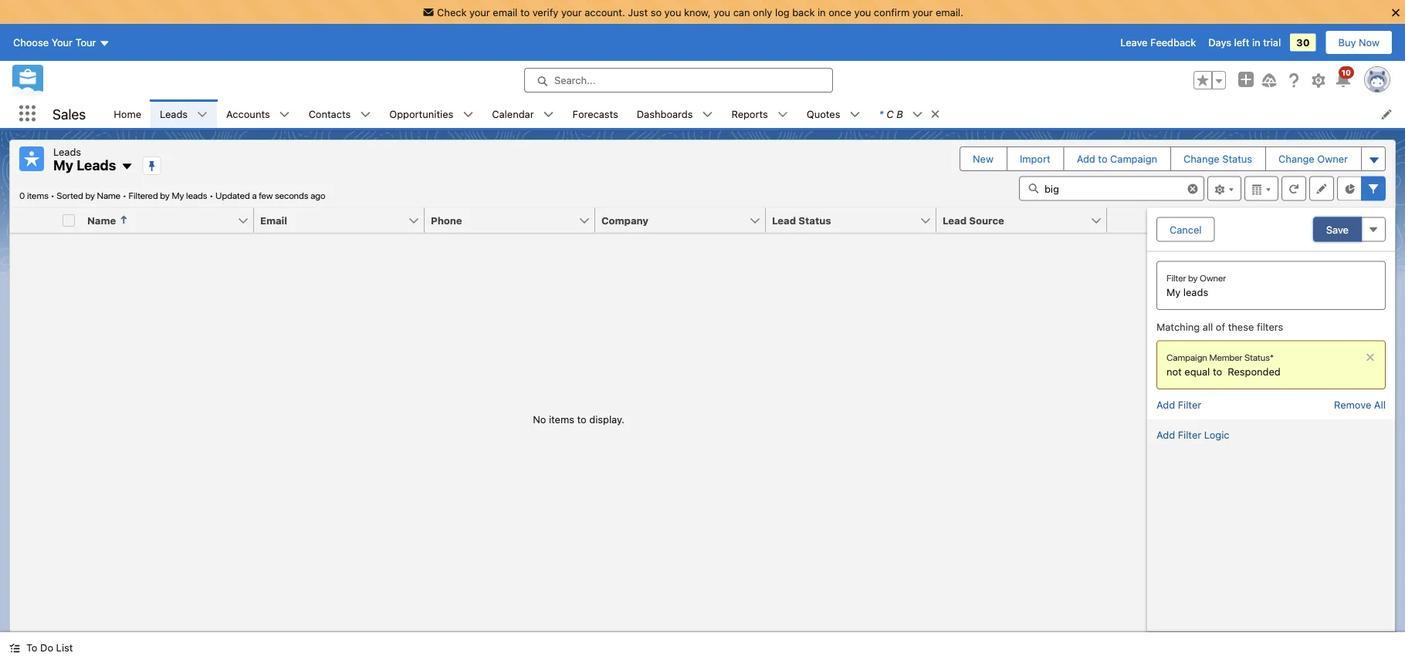 Task type: locate. For each thing, give the bounding box(es) containing it.
* inside campaign member status * not equal to responded
[[1270, 352, 1274, 363]]

log
[[775, 6, 790, 18]]

2 vertical spatial filter
[[1178, 429, 1201, 441]]

cell
[[56, 208, 81, 234]]

leads inside filter by owner my leads
[[1183, 287, 1208, 298]]

2 horizontal spatial my
[[1167, 287, 1181, 298]]

responded
[[1228, 366, 1281, 378]]

by right filtered
[[160, 190, 170, 201]]

cancel button
[[1157, 217, 1215, 242]]

save button
[[1313, 217, 1362, 242]]

campaign up equal
[[1167, 352, 1207, 363]]

0 vertical spatial in
[[818, 6, 826, 18]]

1 vertical spatial in
[[1252, 37, 1260, 48]]

filter up add filter logic
[[1178, 399, 1201, 411]]

text default image inside 'quotes' list item
[[850, 109, 860, 120]]

leads inside "list item"
[[160, 108, 188, 120]]

0 vertical spatial filter
[[1167, 273, 1186, 284]]

* left the c
[[879, 108, 884, 120]]

1 horizontal spatial •
[[123, 190, 127, 201]]

text default image inside my leads|leads|list view element
[[121, 161, 133, 173]]

0 horizontal spatial •
[[51, 190, 55, 201]]

campaign
[[1110, 153, 1157, 165], [1167, 352, 1207, 363]]

quotes list item
[[797, 100, 870, 128]]

text default image for reports
[[777, 109, 788, 120]]

text default image right contacts
[[360, 109, 371, 120]]

2 horizontal spatial you
[[854, 6, 871, 18]]

no items to display.
[[533, 414, 624, 426]]

company element
[[595, 208, 775, 234]]

owner up all
[[1200, 273, 1226, 284]]

my up sorted
[[53, 157, 73, 174]]

add down add filter
[[1157, 429, 1175, 441]]

leads
[[186, 190, 207, 201], [1183, 287, 1208, 298]]

my
[[53, 157, 73, 174], [172, 190, 184, 201], [1167, 287, 1181, 298]]

0 vertical spatial add
[[1077, 153, 1095, 165]]

leads down sales
[[53, 146, 81, 157]]

list item
[[870, 100, 948, 128]]

action image
[[1107, 208, 1147, 233]]

my up name element
[[172, 190, 184, 201]]

in
[[818, 6, 826, 18], [1252, 37, 1260, 48]]

1 vertical spatial leads
[[1183, 287, 1208, 298]]

• left updated on the left top of the page
[[209, 190, 213, 201]]

days
[[1208, 37, 1231, 48]]

0 horizontal spatial items
[[27, 190, 49, 201]]

2 change from the left
[[1279, 153, 1315, 165]]

in right back
[[818, 6, 826, 18]]

1 vertical spatial add
[[1157, 399, 1175, 411]]

choose
[[13, 37, 49, 48]]

all
[[1203, 321, 1213, 333]]

0 vertical spatial items
[[27, 190, 49, 201]]

1 vertical spatial status
[[799, 215, 831, 226]]

text default image inside dashboards list item
[[702, 109, 713, 120]]

1 vertical spatial filter
[[1178, 399, 1201, 411]]

you right once
[[854, 6, 871, 18]]

remove all button
[[1334, 399, 1386, 411]]

* up the responded
[[1270, 352, 1274, 363]]

status for change status
[[1222, 153, 1252, 165]]

2 lead from the left
[[943, 215, 967, 226]]

items right no
[[549, 414, 574, 426]]

by
[[85, 190, 95, 201], [160, 190, 170, 201], [1188, 273, 1198, 284]]

you right so
[[664, 6, 681, 18]]

quotes
[[807, 108, 840, 120]]

name left filtered
[[97, 190, 121, 201]]

2 vertical spatial add
[[1157, 429, 1175, 441]]

filter
[[1167, 273, 1186, 284], [1178, 399, 1201, 411], [1178, 429, 1201, 441]]

text default image right reports
[[777, 109, 788, 120]]

0 vertical spatial owner
[[1317, 153, 1348, 165]]

• left filtered
[[123, 190, 127, 201]]

your right verify at the left
[[561, 6, 582, 18]]

to inside campaign member status * not equal to responded
[[1213, 366, 1222, 378]]

1 horizontal spatial my
[[172, 190, 184, 201]]

30
[[1296, 37, 1310, 48]]

owner inside filter by owner my leads
[[1200, 273, 1226, 284]]

1 vertical spatial my
[[172, 190, 184, 201]]

2 vertical spatial my
[[1167, 287, 1181, 298]]

cancel
[[1170, 224, 1202, 235]]

1 vertical spatial items
[[549, 414, 574, 426]]

list
[[104, 100, 1405, 128]]

1 horizontal spatial change
[[1279, 153, 1315, 165]]

leads up name element
[[186, 190, 207, 201]]

campaign inside campaign member status * not equal to responded
[[1167, 352, 1207, 363]]

add inside button
[[1077, 153, 1095, 165]]

items for 0
[[27, 190, 49, 201]]

a
[[252, 190, 257, 201]]

opportunities link
[[380, 100, 463, 128]]

0 horizontal spatial leads
[[186, 190, 207, 201]]

1 horizontal spatial items
[[549, 414, 574, 426]]

add for add to campaign
[[1077, 153, 1095, 165]]

leads link
[[151, 100, 197, 128]]

* inside list item
[[879, 108, 884, 120]]

lead status
[[772, 215, 831, 226]]

1 horizontal spatial lead
[[943, 215, 967, 226]]

change for change status
[[1184, 153, 1220, 165]]

leads up all
[[1183, 287, 1208, 298]]

home
[[114, 108, 141, 120]]

choose your tour button
[[12, 30, 111, 55]]

phone button
[[425, 208, 578, 233]]

filter up matching
[[1167, 273, 1186, 284]]

0 horizontal spatial you
[[664, 6, 681, 18]]

None search field
[[1019, 176, 1204, 201]]

1 horizontal spatial campaign
[[1167, 352, 1207, 363]]

your left email.
[[912, 6, 933, 18]]

0 horizontal spatial my
[[53, 157, 73, 174]]

0 horizontal spatial change
[[1184, 153, 1220, 165]]

0 horizontal spatial campaign
[[1110, 153, 1157, 165]]

leads
[[160, 108, 188, 120], [53, 146, 81, 157], [77, 157, 116, 174]]

search... button
[[524, 68, 833, 93]]

ago
[[311, 190, 325, 201]]

0 vertical spatial *
[[879, 108, 884, 120]]

* c b
[[879, 108, 903, 120]]

trial
[[1263, 37, 1281, 48]]

status inside campaign member status * not equal to responded
[[1245, 352, 1270, 363]]

add filter
[[1157, 399, 1201, 411]]

• left sorted
[[51, 190, 55, 201]]

by down cancel
[[1188, 273, 1198, 284]]

text default image up my leads status
[[121, 161, 133, 173]]

matching all of these filters
[[1157, 321, 1283, 333]]

add up search my leads list view. search field
[[1077, 153, 1095, 165]]

just
[[628, 6, 648, 18]]

change owner
[[1279, 153, 1348, 165]]

1 horizontal spatial you
[[714, 6, 730, 18]]

0 vertical spatial status
[[1222, 153, 1252, 165]]

name down my leads status
[[87, 215, 116, 226]]

2 horizontal spatial •
[[209, 190, 213, 201]]

text default image inside calendar list item
[[543, 109, 554, 120]]

member
[[1209, 352, 1243, 363]]

text default image left accounts at the left top of the page
[[197, 109, 208, 120]]

email element
[[254, 208, 434, 234]]

quotes link
[[797, 100, 850, 128]]

1 vertical spatial owner
[[1200, 273, 1226, 284]]

1 vertical spatial *
[[1270, 352, 1274, 363]]

remove all
[[1334, 399, 1386, 411]]

1 horizontal spatial in
[[1252, 37, 1260, 48]]

item number element
[[10, 208, 56, 234]]

name
[[97, 190, 121, 201], [87, 215, 116, 226]]

import
[[1020, 153, 1050, 165]]

back
[[792, 6, 815, 18]]

campaign up search my leads list view. search field
[[1110, 153, 1157, 165]]

company
[[601, 215, 649, 226]]

owner
[[1317, 153, 1348, 165], [1200, 273, 1226, 284]]

by inside filter by owner my leads
[[1188, 273, 1198, 284]]

company button
[[595, 208, 749, 233]]

so
[[651, 6, 662, 18]]

to down member
[[1213, 366, 1222, 378]]

0 horizontal spatial your
[[469, 6, 490, 18]]

1 lead from the left
[[772, 215, 796, 226]]

text default image inside opportunities "list item"
[[463, 109, 473, 120]]

my up matching
[[1167, 287, 1181, 298]]

text default image
[[197, 109, 208, 120], [360, 109, 371, 120], [777, 109, 788, 120], [121, 161, 133, 173]]

text default image inside reports list item
[[777, 109, 788, 120]]

change status button
[[1171, 147, 1265, 171]]

lead
[[772, 215, 796, 226], [943, 215, 967, 226]]

0
[[19, 190, 25, 201]]

to inside button
[[1098, 153, 1108, 165]]

owner up 'save'
[[1317, 153, 1348, 165]]

1 vertical spatial name
[[87, 215, 116, 226]]

campaign member status * not equal to responded
[[1167, 352, 1281, 378]]

opportunities
[[389, 108, 453, 120]]

c
[[887, 108, 894, 120]]

name button
[[81, 208, 237, 233]]

1 • from the left
[[51, 190, 55, 201]]

of
[[1216, 321, 1225, 333]]

in right left
[[1252, 37, 1260, 48]]

text default image for quotes
[[850, 109, 860, 120]]

filter left "logic"
[[1178, 429, 1201, 441]]

text default image for calendar
[[543, 109, 554, 120]]

filter for add filter
[[1178, 399, 1201, 411]]

status
[[1222, 153, 1252, 165], [799, 215, 831, 226], [1245, 352, 1270, 363]]

owner inside button
[[1317, 153, 1348, 165]]

2 your from the left
[[561, 6, 582, 18]]

0 horizontal spatial *
[[879, 108, 884, 120]]

1 horizontal spatial *
[[1270, 352, 1274, 363]]

your left email
[[469, 6, 490, 18]]

0 vertical spatial campaign
[[1110, 153, 1157, 165]]

3 your from the left
[[912, 6, 933, 18]]

campaign inside button
[[1110, 153, 1157, 165]]

change
[[1184, 153, 1220, 165], [1279, 153, 1315, 165]]

add for add filter logic
[[1157, 429, 1175, 441]]

to up search my leads list view. search field
[[1098, 153, 1108, 165]]

not
[[1167, 366, 1182, 378]]

items right 0
[[27, 190, 49, 201]]

group
[[1194, 71, 1226, 90]]

source
[[969, 215, 1004, 226]]

my leads status
[[19, 190, 215, 201]]

to right email
[[520, 6, 530, 18]]

1 horizontal spatial your
[[561, 6, 582, 18]]

0 vertical spatial name
[[97, 190, 121, 201]]

0 items • sorted by name • filtered by my leads • updated a few seconds ago
[[19, 190, 325, 201]]

home link
[[104, 100, 151, 128]]

import button
[[1007, 147, 1063, 171]]

your
[[469, 6, 490, 18], [561, 6, 582, 18], [912, 6, 933, 18]]

leads up my leads status
[[77, 157, 116, 174]]

0 vertical spatial leads
[[186, 190, 207, 201]]

accounts list item
[[217, 100, 299, 128]]

calendar link
[[483, 100, 543, 128]]

action element
[[1107, 208, 1147, 234]]

by right sorted
[[85, 190, 95, 201]]

1 vertical spatial campaign
[[1167, 352, 1207, 363]]

2 vertical spatial status
[[1245, 352, 1270, 363]]

text default image inside contacts list item
[[360, 109, 371, 120]]

items
[[27, 190, 49, 201], [549, 414, 574, 426]]

0 vertical spatial my
[[53, 157, 73, 174]]

2 horizontal spatial your
[[912, 6, 933, 18]]

text default image
[[930, 109, 941, 120], [279, 109, 290, 120], [463, 109, 473, 120], [543, 109, 554, 120], [702, 109, 713, 120], [850, 109, 860, 120], [912, 109, 923, 120], [9, 644, 20, 654]]

0 horizontal spatial lead
[[772, 215, 796, 226]]

0 horizontal spatial owner
[[1200, 273, 1226, 284]]

left
[[1234, 37, 1249, 48]]

you left can
[[714, 6, 730, 18]]

1 horizontal spatial owner
[[1317, 153, 1348, 165]]

leads right home
[[160, 108, 188, 120]]

1 change from the left
[[1184, 153, 1220, 165]]

1 horizontal spatial leads
[[1183, 287, 1208, 298]]

text default image inside leads "list item"
[[197, 109, 208, 120]]

2 horizontal spatial by
[[1188, 273, 1198, 284]]

text default image inside the accounts list item
[[279, 109, 290, 120]]

text default image inside to do list button
[[9, 644, 20, 654]]

3 you from the left
[[854, 6, 871, 18]]

0 horizontal spatial in
[[818, 6, 826, 18]]

text default image for accounts
[[279, 109, 290, 120]]

add down not
[[1157, 399, 1175, 411]]



Task type: describe. For each thing, give the bounding box(es) containing it.
2 you from the left
[[714, 6, 730, 18]]

Search My Leads list view. search field
[[1019, 176, 1204, 201]]

text default image for dashboards
[[702, 109, 713, 120]]

status for lead status
[[799, 215, 831, 226]]

add for add filter
[[1157, 399, 1175, 411]]

filter by owner my leads
[[1167, 273, 1226, 298]]

equal
[[1185, 366, 1210, 378]]

email
[[260, 215, 287, 226]]

accounts
[[226, 108, 270, 120]]

dashboards list item
[[627, 100, 722, 128]]

sales
[[52, 106, 86, 122]]

list
[[56, 643, 73, 654]]

these
[[1228, 321, 1254, 333]]

leave feedback
[[1120, 37, 1196, 48]]

feedback
[[1150, 37, 1196, 48]]

add filter logic
[[1157, 429, 1230, 441]]

lead status button
[[766, 208, 920, 233]]

email.
[[936, 6, 963, 18]]

opportunities list item
[[380, 100, 483, 128]]

reports list item
[[722, 100, 797, 128]]

do
[[40, 643, 53, 654]]

1 your from the left
[[469, 6, 490, 18]]

contacts
[[309, 108, 351, 120]]

0 horizontal spatial by
[[85, 190, 95, 201]]

items for no
[[549, 414, 574, 426]]

lead for lead status
[[772, 215, 796, 226]]

days left in trial
[[1208, 37, 1281, 48]]

confirm
[[874, 6, 910, 18]]

filters
[[1257, 321, 1283, 333]]

display.
[[589, 414, 624, 426]]

lead for lead source
[[943, 215, 967, 226]]

dashboards link
[[627, 100, 702, 128]]

add filter button
[[1157, 399, 1201, 411]]

to left the display.
[[577, 414, 587, 426]]

account.
[[585, 6, 625, 18]]

contacts list item
[[299, 100, 380, 128]]

can
[[733, 6, 750, 18]]

all
[[1374, 399, 1386, 411]]

2 • from the left
[[123, 190, 127, 201]]

search...
[[554, 75, 596, 86]]

few
[[259, 190, 273, 201]]

seconds
[[275, 190, 308, 201]]

add filter logic button
[[1157, 429, 1230, 441]]

my leads
[[53, 157, 116, 174]]

tour
[[75, 37, 96, 48]]

choose your tour
[[13, 37, 96, 48]]

filter for add filter logic
[[1178, 429, 1201, 441]]

lead source
[[943, 215, 1004, 226]]

buy now button
[[1325, 30, 1393, 55]]

change for change owner
[[1279, 153, 1315, 165]]

10
[[1342, 68, 1351, 77]]

check your email to verify your account. just so you know, you can only log back in once you confirm your email.
[[437, 6, 963, 18]]

cell inside my leads|leads|list view element
[[56, 208, 81, 234]]

phone element
[[425, 208, 605, 234]]

calendar
[[492, 108, 534, 120]]

new
[[973, 153, 994, 165]]

remove
[[1334, 399, 1371, 411]]

add to campaign button
[[1064, 147, 1170, 171]]

text default image for *
[[912, 109, 923, 120]]

accounts link
[[217, 100, 279, 128]]

once
[[829, 6, 851, 18]]

email button
[[254, 208, 408, 233]]

my inside filter by owner my leads
[[1167, 287, 1181, 298]]

forecasts link
[[563, 100, 627, 128]]

matching
[[1157, 321, 1200, 333]]

updated
[[215, 190, 250, 201]]

name element
[[81, 208, 263, 234]]

buy now
[[1338, 37, 1380, 48]]

no
[[533, 414, 546, 426]]

save
[[1326, 224, 1349, 235]]

list item containing *
[[870, 100, 948, 128]]

dashboards
[[637, 108, 693, 120]]

text default image for contacts
[[360, 109, 371, 120]]

check
[[437, 6, 467, 18]]

your
[[51, 37, 73, 48]]

none search field inside my leads|leads|list view element
[[1019, 176, 1204, 201]]

save group
[[1313, 217, 1386, 242]]

sorted
[[57, 190, 83, 201]]

3 • from the left
[[209, 190, 213, 201]]

now
[[1359, 37, 1380, 48]]

my leads|leads|list view element
[[9, 140, 1396, 633]]

10 button
[[1334, 66, 1354, 90]]

list containing home
[[104, 100, 1405, 128]]

lead source element
[[936, 208, 1116, 234]]

leave
[[1120, 37, 1148, 48]]

b
[[896, 108, 903, 120]]

new button
[[960, 147, 1006, 171]]

reports
[[731, 108, 768, 120]]

add to campaign
[[1077, 153, 1157, 165]]

logic
[[1204, 429, 1230, 441]]

text default image for leads
[[197, 109, 208, 120]]

calendar list item
[[483, 100, 563, 128]]

name inside "button"
[[87, 215, 116, 226]]

verify
[[532, 6, 558, 18]]

to
[[26, 643, 37, 654]]

leads list item
[[151, 100, 217, 128]]

only
[[753, 6, 772, 18]]

buy
[[1338, 37, 1356, 48]]

filter inside filter by owner my leads
[[1167, 273, 1186, 284]]

1 you from the left
[[664, 6, 681, 18]]

item number image
[[10, 208, 56, 233]]

leave feedback link
[[1120, 37, 1196, 48]]

text default image for opportunities
[[463, 109, 473, 120]]

phone
[[431, 215, 462, 226]]

filtered
[[129, 190, 158, 201]]

1 horizontal spatial by
[[160, 190, 170, 201]]

contacts link
[[299, 100, 360, 128]]

lead status element
[[766, 208, 946, 234]]

know,
[[684, 6, 711, 18]]



Task type: vqa. For each thing, say whether or not it's contained in the screenshot.
cell inside My Leads|Leads|List View element
yes



